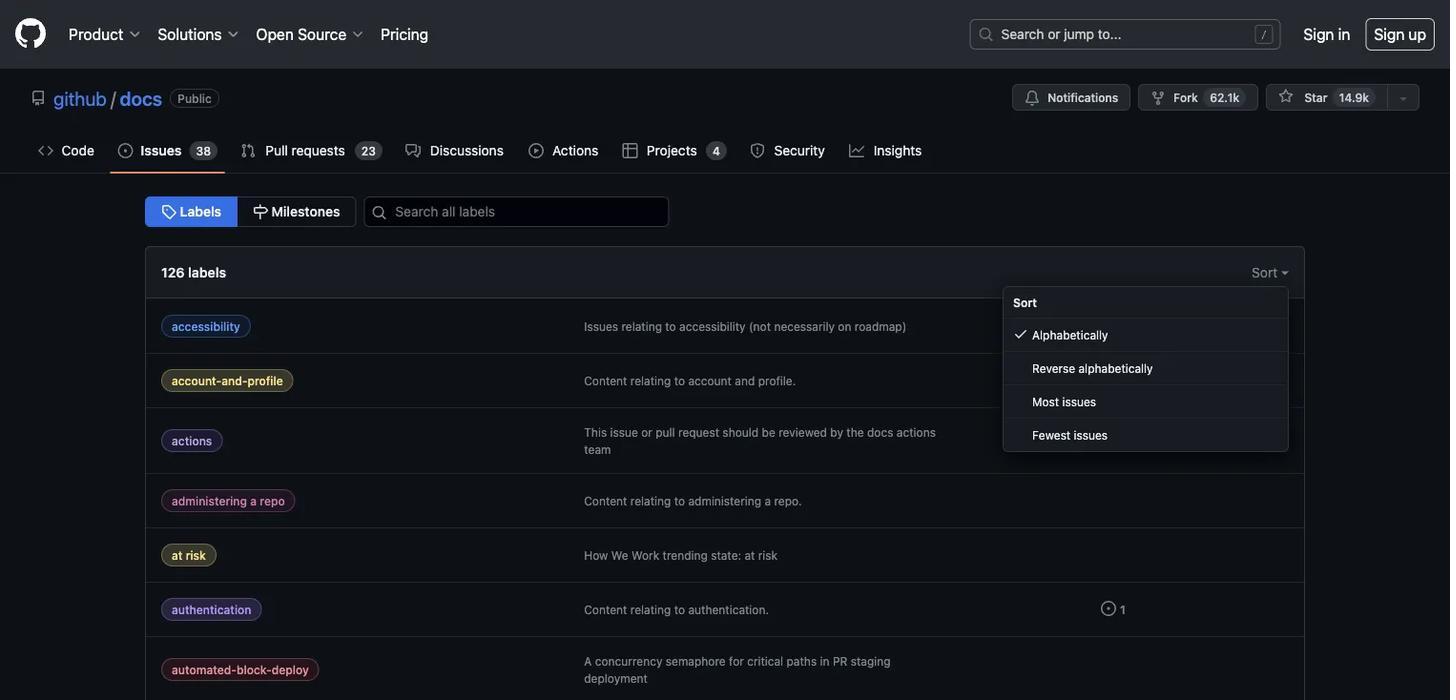 Task type: vqa. For each thing, say whether or not it's contained in the screenshot.
1st Content from the top
yes



Task type: describe. For each thing, give the bounding box(es) containing it.
necessarily
[[774, 320, 835, 333]]

sign in link
[[1304, 23, 1351, 46]]

github
[[53, 87, 107, 109]]

be
[[762, 426, 776, 439]]

to for administering
[[675, 494, 685, 508]]

sign up
[[1375, 25, 1427, 43]]

paths
[[787, 655, 817, 668]]

to for accessibility
[[666, 320, 676, 333]]

discussions link
[[398, 136, 513, 165]]

the
[[847, 426, 864, 439]]

2 administering from the left
[[689, 494, 762, 508]]

block-
[[237, 663, 272, 677]]

at risk
[[172, 549, 206, 562]]

milestones
[[268, 204, 340, 220]]

deployment
[[584, 672, 648, 685]]

projects
[[647, 143, 697, 158]]

1 a from the left
[[250, 494, 257, 508]]

repo forked image
[[1151, 91, 1166, 106]]

account
[[689, 374, 732, 387]]

issues for most issues
[[1063, 395, 1097, 408]]

reverse alphabetically link
[[1004, 352, 1288, 386]]

fork
[[1174, 91, 1199, 104]]

126
[[161, 264, 185, 280]]

62.1k
[[1210, 91, 1240, 104]]

graph image
[[850, 143, 865, 158]]

a concurrency semaphore for critical paths in pr staging deployment
[[584, 655, 891, 685]]

relating for accessibility
[[622, 320, 662, 333]]

pr
[[833, 655, 848, 668]]

14906 users starred this repository element
[[1333, 88, 1376, 107]]

1
[[1121, 603, 1126, 617]]

content relating to administering a repo.
[[584, 494, 802, 508]]

account-and-profile link
[[161, 369, 294, 392]]

reviewed
[[779, 426, 827, 439]]

on
[[838, 320, 852, 333]]

code
[[62, 143, 94, 158]]

risk inside the 'at risk' link
[[186, 549, 206, 562]]

public
[[178, 92, 212, 105]]

content for content relating to administering a repo.
[[584, 494, 627, 508]]

pull
[[656, 426, 675, 439]]

pull requests
[[266, 143, 345, 158]]

should
[[723, 426, 759, 439]]

tag image
[[161, 204, 177, 220]]

1 at from the left
[[172, 549, 183, 562]]

roadmap)
[[855, 320, 907, 333]]

content for content relating to account and profile.
[[584, 374, 627, 387]]

alphabetically
[[1079, 362, 1154, 375]]

issues for issues
[[141, 143, 182, 158]]

search image
[[372, 205, 387, 220]]

most
[[1033, 395, 1060, 408]]

fewest issues link
[[1004, 419, 1288, 451]]

actions link
[[521, 136, 608, 165]]

126 labels
[[161, 264, 226, 280]]

and
[[735, 374, 755, 387]]

actions link
[[161, 429, 223, 452]]

content relating to authentication.
[[584, 603, 769, 617]]

2 a from the left
[[765, 494, 771, 508]]

star image
[[1279, 89, 1294, 104]]

discussions
[[430, 143, 504, 158]]

star
[[1305, 91, 1328, 104]]

or inside search or jump to... button
[[1048, 26, 1061, 42]]

automated-block-deploy
[[172, 663, 309, 677]]

notifications link
[[1013, 84, 1131, 111]]

to for account
[[675, 374, 685, 387]]

concurrency
[[595, 655, 663, 668]]

requests
[[292, 143, 345, 158]]

github link
[[53, 87, 107, 109]]

team
[[584, 443, 611, 456]]

and-
[[222, 374, 248, 387]]

bell image
[[1025, 91, 1041, 106]]

actions
[[553, 143, 599, 158]]

23
[[362, 144, 376, 157]]

relating for account
[[631, 374, 671, 387]]

Labels search field
[[364, 197, 669, 227]]

sort inside menu
[[1014, 296, 1038, 309]]

1 administering from the left
[[172, 494, 247, 508]]

4
[[713, 144, 721, 157]]

23 open issues and pull requests image
[[1101, 432, 1117, 448]]

docs link
[[120, 87, 162, 109]]

14.9k
[[1340, 91, 1370, 104]]

authentication
[[172, 603, 251, 617]]

profile
[[248, 374, 283, 387]]

critical
[[747, 655, 784, 668]]

shield image
[[750, 143, 765, 158]]

1 accessibility from the left
[[172, 320, 240, 333]]

38
[[196, 144, 211, 157]]

to...
[[1098, 26, 1122, 42]]

fewest
[[1033, 429, 1071, 442]]

0 horizontal spatial actions
[[172, 434, 212, 448]]

issues for fewest issues
[[1074, 429, 1108, 442]]

2 accessibility from the left
[[680, 320, 746, 333]]

or inside this issue or pull request should be reviewed by the docs actions team
[[642, 426, 653, 439]]

reverse alphabetically
[[1033, 362, 1154, 375]]

you must be signed in to add this repository to a list image
[[1396, 91, 1412, 106]]

semaphore
[[666, 655, 726, 668]]

in inside a concurrency semaphore for critical paths in pr staging deployment
[[820, 655, 830, 668]]

account-
[[172, 374, 222, 387]]

fork 62.1k
[[1174, 91, 1240, 104]]

trending
[[663, 549, 708, 562]]

request
[[679, 426, 720, 439]]



Task type: locate. For each thing, give the bounding box(es) containing it.
relating up pull
[[631, 374, 671, 387]]

content for content relating to authentication.
[[584, 603, 627, 617]]

issues right fewest
[[1074, 429, 1108, 442]]

to
[[666, 320, 676, 333], [675, 374, 685, 387], [675, 494, 685, 508], [675, 603, 685, 617]]

1 vertical spatial sort
[[1014, 296, 1038, 309]]

search or jump to...
[[1002, 26, 1122, 42]]

None search field
[[356, 197, 692, 227]]

1 horizontal spatial administering
[[689, 494, 762, 508]]

accessibility link
[[161, 315, 251, 338]]

0 vertical spatial sort
[[1252, 264, 1282, 280]]

notifications
[[1048, 91, 1119, 104]]

a left repo.
[[765, 494, 771, 508]]

fewest issues
[[1033, 429, 1108, 442]]

a
[[584, 655, 592, 668]]

sign in
[[1304, 25, 1351, 43]]

alphabetically
[[1033, 328, 1109, 342]]

relating up content relating to account and profile.
[[622, 320, 662, 333]]

0 horizontal spatial administering
[[172, 494, 247, 508]]

1 content from the top
[[584, 374, 627, 387]]

a left the "repo"
[[250, 494, 257, 508]]

1 horizontal spatial sign
[[1375, 25, 1405, 43]]

docs inside this issue or pull request should be reviewed by the docs actions team
[[868, 426, 894, 439]]

1 sign from the left
[[1304, 25, 1335, 43]]

search
[[1002, 26, 1045, 42]]

3 content from the top
[[584, 603, 627, 617]]

repo image
[[31, 91, 46, 106]]

in left sign up at the top right of the page
[[1339, 25, 1351, 43]]

0 vertical spatial content
[[584, 374, 627, 387]]

relating down work
[[631, 603, 671, 617]]

1 vertical spatial docs
[[868, 426, 894, 439]]

1 vertical spatial or
[[642, 426, 653, 439]]

this issue or pull request should be reviewed by the docs actions team
[[584, 426, 936, 456]]

Search all labels text field
[[364, 197, 669, 227]]

1 horizontal spatial or
[[1048, 26, 1061, 42]]

how
[[584, 549, 608, 562]]

to left account
[[675, 374, 685, 387]]

0 horizontal spatial docs
[[120, 87, 162, 109]]

administering a repo link
[[161, 490, 296, 513]]

0 horizontal spatial or
[[642, 426, 653, 439]]

issues for issues relating to accessibility (not necessarily on roadmap)
[[584, 320, 619, 333]]

2 sign from the left
[[1375, 25, 1405, 43]]

staging
[[851, 655, 891, 668]]

0 vertical spatial issues
[[141, 143, 182, 158]]

issues relating to accessibility (not necessarily on roadmap)
[[584, 320, 907, 333]]

relating for authentication.
[[631, 603, 671, 617]]

milestones link
[[237, 197, 356, 227]]

0 horizontal spatial sign
[[1304, 25, 1335, 43]]

git pull request image
[[241, 143, 256, 158]]

1 horizontal spatial actions
[[897, 426, 936, 439]]

issue element
[[145, 197, 356, 227]]

code image
[[38, 143, 53, 158]]

state:
[[711, 549, 742, 562]]

actions down account-
[[172, 434, 212, 448]]

menu containing sort
[[1003, 286, 1289, 452]]

1 horizontal spatial in
[[1339, 25, 1351, 43]]

sort button
[[1252, 262, 1289, 283]]

or left pull
[[642, 426, 653, 439]]

github / docs
[[53, 87, 162, 109]]

profile.
[[758, 374, 796, 387]]

issues
[[1063, 395, 1097, 408], [1074, 429, 1108, 442]]

check image
[[1014, 326, 1029, 342]]

security link
[[743, 136, 834, 165]]

0 horizontal spatial at
[[172, 549, 183, 562]]

2 at from the left
[[745, 549, 755, 562]]

how we work trending state: at risk
[[584, 549, 778, 562]]

work
[[632, 549, 660, 562]]

reverse
[[1033, 362, 1076, 375]]

1 horizontal spatial issues
[[584, 320, 619, 333]]

in inside sign in "link"
[[1339, 25, 1351, 43]]

content relating to account and profile.
[[584, 374, 796, 387]]

content down team
[[584, 494, 627, 508]]

1 risk from the left
[[186, 549, 206, 562]]

accessibility down labels
[[172, 320, 240, 333]]

sign left 'up'
[[1375, 25, 1405, 43]]

at right state: on the bottom of page
[[745, 549, 755, 562]]

/
[[111, 87, 116, 109]]

actions inside this issue or pull request should be reviewed by the docs actions team
[[897, 426, 936, 439]]

1 horizontal spatial risk
[[759, 549, 778, 562]]

or left jump at the right top of the page
[[1048, 26, 1061, 42]]

0 horizontal spatial issues
[[141, 143, 182, 158]]

star 14.9k
[[1302, 91, 1370, 104]]

alphabetically link
[[1004, 319, 1288, 352]]

pull
[[266, 143, 288, 158]]

table image
[[623, 143, 638, 158]]

code link
[[31, 136, 102, 165]]

sign for sign up
[[1375, 25, 1405, 43]]

accessibility
[[172, 320, 240, 333], [680, 320, 746, 333]]

content
[[584, 374, 627, 387], [584, 494, 627, 508], [584, 603, 627, 617]]

2 vertical spatial content
[[584, 603, 627, 617]]

issue opened image
[[1101, 601, 1117, 617]]

in left pr
[[820, 655, 830, 668]]

actions right 'the' on the right of the page
[[897, 426, 936, 439]]

authentication.
[[689, 603, 769, 617]]

jump
[[1065, 26, 1095, 42]]

authentication link
[[161, 598, 262, 621]]

relating up work
[[631, 494, 671, 508]]

security
[[775, 143, 825, 158]]

accessibility left (not
[[680, 320, 746, 333]]

(not
[[749, 320, 771, 333]]

1 vertical spatial content
[[584, 494, 627, 508]]

search or jump to... button
[[971, 20, 1280, 49]]

1 horizontal spatial at
[[745, 549, 755, 562]]

most issues link
[[1004, 386, 1288, 419]]

docs
[[120, 87, 162, 109], [868, 426, 894, 439]]

we
[[611, 549, 629, 562]]

docs right 'the' on the right of the page
[[868, 426, 894, 439]]

1 vertical spatial issues
[[584, 320, 619, 333]]

0 horizontal spatial risk
[[186, 549, 206, 562]]

docs right the /
[[120, 87, 162, 109]]

1 horizontal spatial accessibility
[[680, 320, 746, 333]]

2 risk from the left
[[759, 549, 778, 562]]

0 vertical spatial or
[[1048, 26, 1061, 42]]

1 horizontal spatial a
[[765, 494, 771, 508]]

0 vertical spatial issues
[[1063, 395, 1097, 408]]

0 vertical spatial in
[[1339, 25, 1351, 43]]

administering up state: on the bottom of page
[[689, 494, 762, 508]]

comment discussion image
[[406, 143, 421, 158]]

1 horizontal spatial sort
[[1252, 264, 1282, 280]]

1 horizontal spatial docs
[[868, 426, 894, 439]]

1 vertical spatial in
[[820, 655, 830, 668]]

repo
[[260, 494, 285, 508]]

homepage image
[[15, 18, 46, 48]]

pricing
[[381, 25, 429, 43]]

sort inside popup button
[[1252, 264, 1282, 280]]

to for authentication.
[[675, 603, 685, 617]]

to left authentication.
[[675, 603, 685, 617]]

a
[[250, 494, 257, 508], [765, 494, 771, 508]]

administering a repo
[[172, 494, 285, 508]]

search image
[[979, 27, 994, 42]]

insights
[[874, 143, 922, 158]]

administering up at risk
[[172, 494, 247, 508]]

risk up authentication link
[[186, 549, 206, 562]]

0 vertical spatial docs
[[120, 87, 162, 109]]

issue opened image
[[118, 143, 133, 158]]

play image
[[529, 143, 544, 158]]

relating for administering
[[631, 494, 671, 508]]

menu
[[1003, 286, 1289, 452]]

at risk link
[[161, 544, 216, 567]]

most issues
[[1033, 395, 1097, 408]]

insights link
[[842, 136, 931, 165]]

0 horizontal spatial accessibility
[[172, 320, 240, 333]]

deploy
[[272, 663, 309, 677]]

0 horizontal spatial sort
[[1014, 296, 1038, 309]]

risk right state: on the bottom of page
[[759, 549, 778, 562]]

0 horizontal spatial a
[[250, 494, 257, 508]]

automated-block-deploy link
[[161, 659, 319, 681]]

content up a
[[584, 603, 627, 617]]

sign for sign in
[[1304, 25, 1335, 43]]

to up content relating to account and profile.
[[666, 320, 676, 333]]

at up authentication link
[[172, 549, 183, 562]]

0 horizontal spatial in
[[820, 655, 830, 668]]

automated-
[[172, 663, 237, 677]]

issues right most
[[1063, 395, 1097, 408]]

1 link
[[1101, 601, 1126, 617]]

sign up the star
[[1304, 25, 1335, 43]]

in
[[1339, 25, 1351, 43], [820, 655, 830, 668]]

milestone image
[[253, 204, 268, 220]]

content up "this"
[[584, 374, 627, 387]]

1 vertical spatial issues
[[1074, 429, 1108, 442]]

2 content from the top
[[584, 494, 627, 508]]

sort
[[1252, 264, 1282, 280], [1014, 296, 1038, 309]]

actions
[[897, 426, 936, 439], [172, 434, 212, 448]]

to up how we work trending state: at risk at the bottom of page
[[675, 494, 685, 508]]

up
[[1409, 25, 1427, 43]]



